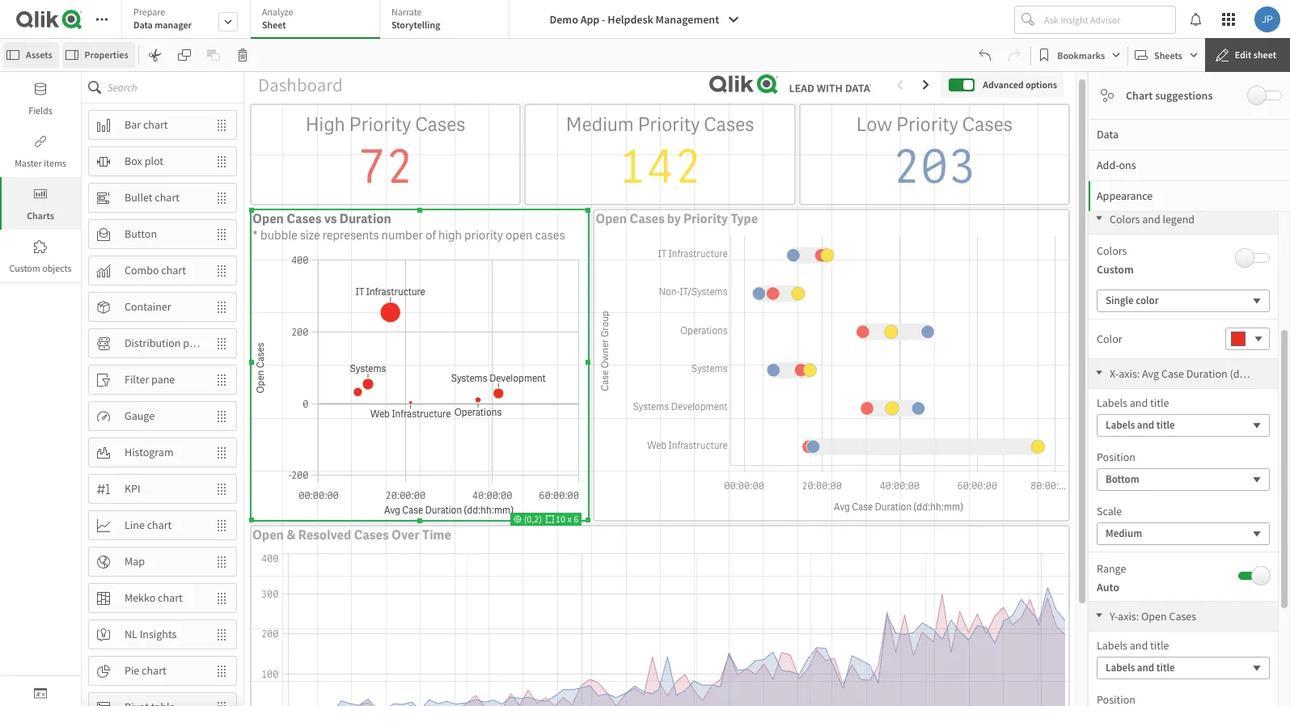 Task type: describe. For each thing, give the bounding box(es) containing it.
storytelling
[[392, 19, 441, 31]]

edit
[[1236, 49, 1252, 61]]

position
[[1098, 450, 1136, 465]]

properties button
[[62, 42, 135, 68]]

narrate
[[392, 6, 422, 18]]

move image for button
[[207, 221, 236, 248]]

puzzle image
[[34, 240, 47, 253]]

prepare
[[134, 6, 165, 18]]

move image for filter pane
[[207, 366, 236, 394]]

move image for container
[[207, 293, 236, 321]]

charts button
[[0, 177, 81, 230]]

appearance
[[1098, 189, 1154, 203]]

bar
[[125, 117, 141, 132]]

1 title from the top
[[1151, 396, 1170, 410]]

move image for histogram
[[207, 439, 236, 467]]

2 vertical spatial and
[[1131, 639, 1149, 653]]

button
[[125, 227, 157, 241]]

james peterson image
[[1255, 6, 1281, 32]]

142
[[619, 136, 702, 197]]

2 custom from the left
[[1098, 262, 1135, 277]]

add-ons tab
[[1089, 150, 1291, 180]]

plot for distribution plot
[[183, 336, 202, 351]]

chart
[[1127, 88, 1154, 103]]

bullet chart
[[125, 190, 180, 205]]

chart suggestions
[[1127, 88, 1214, 103]]

object image
[[34, 188, 47, 201]]

cases inside the high priority cases 72
[[415, 111, 466, 136]]

time
[[423, 527, 452, 544]]

chart for pie chart
[[142, 664, 167, 678]]

assets button
[[3, 42, 59, 68]]

move image for pie chart
[[207, 658, 236, 685]]

y-
[[1110, 609, 1119, 624]]

1 horizontal spatial duration
[[1187, 367, 1228, 381]]

scatter chart image
[[1102, 89, 1114, 102]]

move image for bullet chart
[[207, 184, 236, 212]]

cases inside open cases vs duration * bubble size represents number of high priority open cases
[[287, 211, 322, 228]]

suggestions
[[1156, 88, 1214, 103]]

cases
[[535, 228, 566, 244]]

-
[[602, 12, 606, 27]]

0 vertical spatial and
[[1143, 212, 1161, 227]]

analyze sheet
[[262, 6, 293, 31]]

add-
[[1098, 158, 1120, 172]]

distribution
[[125, 336, 181, 351]]

203
[[893, 136, 977, 197]]

filter
[[125, 372, 149, 387]]

priority
[[465, 228, 503, 244]]

duration inside open cases vs duration * bubble size represents number of high priority open cases
[[340, 211, 392, 228]]

chart for bar chart
[[143, 117, 168, 132]]

demo app - helpdesk management
[[550, 12, 720, 27]]

variables image
[[34, 687, 47, 700]]

bullet
[[125, 190, 153, 205]]

open for open & resolved cases over time
[[253, 527, 284, 544]]

priority for 203
[[897, 111, 959, 136]]

database image
[[34, 83, 47, 96]]

range
[[1098, 562, 1127, 576]]

high
[[306, 111, 345, 136]]

of
[[426, 228, 436, 244]]

master items button
[[0, 125, 81, 177]]

manager
[[155, 19, 192, 31]]

72
[[358, 136, 414, 197]]

mekko chart
[[125, 591, 183, 605]]

axis: for y-
[[1119, 609, 1140, 624]]

triangle bottom image for x-
[[1089, 369, 1110, 377]]

represents
[[323, 228, 379, 244]]

open
[[506, 228, 533, 244]]

open cases by priority type
[[596, 211, 759, 228]]

move image for distribution plot
[[207, 330, 236, 357]]

narrate storytelling
[[392, 6, 441, 31]]

triangle bottom image for y-
[[1089, 612, 1110, 620]]

prepare data manager
[[134, 6, 192, 31]]

advanced options
[[984, 78, 1058, 90]]

options
[[1026, 78, 1058, 90]]

custom objects
[[9, 262, 72, 274]]

fields button
[[0, 72, 81, 125]]

cases inside low priority cases 203
[[963, 111, 1013, 136]]

2 title from the top
[[1151, 639, 1170, 653]]

properties
[[85, 49, 128, 61]]

resolved
[[298, 527, 351, 544]]

ons
[[1120, 158, 1137, 172]]

delete image
[[236, 49, 249, 62]]

axis: for x-
[[1119, 367, 1141, 381]]

gauge
[[125, 409, 155, 423]]

chart for combo chart
[[161, 263, 186, 278]]

bar chart
[[125, 117, 168, 132]]

box plot
[[125, 154, 164, 168]]

open & resolved cases over time
[[253, 527, 452, 544]]

box
[[125, 154, 142, 168]]

link image
[[34, 135, 47, 148]]

1 vertical spatial and
[[1131, 396, 1149, 410]]

histogram
[[125, 445, 174, 460]]

charts
[[27, 210, 54, 222]]

nl
[[125, 627, 137, 642]]

colors for colors custom
[[1098, 244, 1128, 258]]

open for open cases vs duration * bubble size represents number of high priority open cases
[[253, 211, 284, 228]]

open right y-
[[1142, 609, 1168, 624]]

nl insights
[[125, 627, 177, 642]]

6
[[574, 513, 579, 525]]



Task type: vqa. For each thing, say whether or not it's contained in the screenshot.
objects
yes



Task type: locate. For each thing, give the bounding box(es) containing it.
priority right high
[[349, 111, 412, 136]]

application
[[0, 0, 1291, 707]]

tab list containing prepare
[[121, 0, 516, 40]]

title down y-axis: open cases
[[1151, 639, 1170, 653]]

axis: left "avg"
[[1119, 367, 1141, 381]]

priority inside low priority cases 203
[[897, 111, 959, 136]]

vs
[[324, 211, 337, 228]]

assets
[[26, 49, 52, 61]]

x-axis: avg case duration (dd:hh:mm)
[[1110, 367, 1287, 381]]

triangle bottom image
[[1089, 214, 1110, 223], [1089, 369, 1110, 377], [1089, 612, 1110, 620]]

priority for 142
[[638, 111, 700, 136]]

0 vertical spatial triangle bottom image
[[1089, 214, 1110, 223]]

9 move image from the top
[[207, 621, 236, 649]]

10 move image from the top
[[207, 658, 236, 685]]

plot right box
[[145, 154, 164, 168]]

line
[[125, 518, 145, 533]]

master
[[15, 157, 42, 169]]

edit sheet
[[1236, 49, 1277, 61]]

open left size
[[253, 211, 284, 228]]

colors down appearance in the right of the page
[[1110, 212, 1141, 227]]

2 move image from the top
[[207, 184, 236, 212]]

demo app - helpdesk management button
[[540, 6, 750, 32]]

x-
[[1110, 367, 1119, 381]]

triangle bottom image down appearance in the right of the page
[[1089, 214, 1110, 223]]

chart right bullet
[[155, 190, 180, 205]]

10
[[556, 513, 566, 525]]

1 vertical spatial colors
[[1098, 244, 1128, 258]]

priority inside medium priority cases 142
[[638, 111, 700, 136]]

high priority cases 72
[[306, 111, 466, 197]]

fields
[[28, 104, 52, 117]]

1 vertical spatial labels
[[1098, 639, 1128, 653]]

chart right pie
[[142, 664, 167, 678]]

master items
[[15, 157, 66, 169]]

4 move image from the top
[[207, 403, 236, 430]]

undo image
[[980, 49, 992, 62]]

app
[[581, 12, 600, 27]]

0 vertical spatial axis:
[[1119, 367, 1141, 381]]

2 labels from the top
[[1098, 639, 1128, 653]]

colors down the colors and legend
[[1098, 244, 1128, 258]]

0 vertical spatial duration
[[340, 211, 392, 228]]

0 horizontal spatial data
[[134, 19, 153, 31]]

&
[[287, 527, 296, 544]]

custom down the colors and legend
[[1098, 262, 1135, 277]]

3 triangle bottom image from the top
[[1089, 612, 1110, 620]]

labels down x-
[[1098, 396, 1128, 410]]

1 custom from the left
[[9, 262, 40, 274]]

scale
[[1098, 504, 1123, 519]]

custom objects button
[[0, 230, 81, 282]]

move image
[[207, 148, 236, 175], [207, 184, 236, 212], [207, 221, 236, 248], [207, 257, 236, 284], [207, 366, 236, 394], [207, 476, 236, 503], [207, 512, 236, 539], [207, 585, 236, 612], [207, 621, 236, 649], [207, 658, 236, 685]]

move image for bar chart
[[207, 111, 236, 139]]

7 move image from the top
[[207, 694, 236, 707]]

move image for gauge
[[207, 403, 236, 430]]

8 move image from the top
[[207, 585, 236, 612]]

axis:
[[1119, 367, 1141, 381], [1119, 609, 1140, 624]]

management
[[656, 12, 720, 27]]

mekko
[[125, 591, 156, 605]]

color
[[1098, 332, 1123, 346]]

1 move image from the top
[[207, 111, 236, 139]]

x
[[568, 513, 572, 525]]

open
[[253, 211, 284, 228], [596, 211, 627, 228], [253, 527, 284, 544], [1142, 609, 1168, 624]]

priority inside the high priority cases 72
[[349, 111, 412, 136]]

0 vertical spatial title
[[1151, 396, 1170, 410]]

colors for colors and legend
[[1110, 212, 1141, 227]]

4 move image from the top
[[207, 257, 236, 284]]

move image for mekko chart
[[207, 585, 236, 612]]

title down "avg"
[[1151, 396, 1170, 410]]

tab list inside application
[[121, 0, 516, 40]]

axis: down auto
[[1119, 609, 1140, 624]]

0 horizontal spatial plot
[[145, 154, 164, 168]]

bookmarks
[[1058, 49, 1106, 61]]

1 move image from the top
[[207, 148, 236, 175]]

6 move image from the top
[[207, 548, 236, 576]]

1 vertical spatial title
[[1151, 639, 1170, 653]]

0 vertical spatial labels and title
[[1098, 396, 1170, 410]]

10 x 6
[[554, 513, 579, 525]]

and down "avg"
[[1131, 396, 1149, 410]]

priority down next sheet: performance image
[[897, 111, 959, 136]]

labels and title down "avg"
[[1098, 396, 1170, 410]]

chart right line
[[147, 518, 172, 533]]

data inside the prepare data manager
[[134, 19, 153, 31]]

7 move image from the top
[[207, 512, 236, 539]]

open inside open cases vs duration * bubble size represents number of high priority open cases
[[253, 211, 284, 228]]

labels and title
[[1098, 396, 1170, 410], [1098, 639, 1170, 653]]

open left &
[[253, 527, 284, 544]]

0 horizontal spatial duration
[[340, 211, 392, 228]]

analyze
[[262, 6, 293, 18]]

1 vertical spatial axis:
[[1119, 609, 1140, 624]]

1 triangle bottom image from the top
[[1089, 214, 1110, 223]]

case
[[1162, 367, 1185, 381]]

data inside tab
[[1098, 127, 1119, 142]]

move image
[[207, 111, 236, 139], [207, 293, 236, 321], [207, 330, 236, 357], [207, 403, 236, 430], [207, 439, 236, 467], [207, 548, 236, 576], [207, 694, 236, 707]]

0 vertical spatial labels
[[1098, 396, 1128, 410]]

duration
[[340, 211, 392, 228], [1187, 367, 1228, 381]]

copy image
[[178, 49, 191, 62]]

0 vertical spatial plot
[[145, 154, 164, 168]]

low
[[857, 111, 893, 136]]

labels and title down y-
[[1098, 639, 1170, 653]]

2 labels and title from the top
[[1098, 639, 1170, 653]]

chart right bar on the left top of page
[[143, 117, 168, 132]]

line chart
[[125, 518, 172, 533]]

priority for 72
[[349, 111, 412, 136]]

high
[[439, 228, 462, 244]]

by
[[668, 211, 681, 228]]

3 move image from the top
[[207, 330, 236, 357]]

priority right by
[[684, 211, 729, 228]]

open for open cases by priority type
[[596, 211, 627, 228]]

sheets
[[1155, 49, 1183, 61]]

items
[[44, 157, 66, 169]]

container
[[125, 300, 171, 314]]

combo chart
[[125, 263, 186, 278]]

chart for bullet chart
[[155, 190, 180, 205]]

legend
[[1163, 212, 1196, 227]]

tab list
[[121, 0, 516, 40]]

1 vertical spatial plot
[[183, 336, 202, 351]]

2 move image from the top
[[207, 293, 236, 321]]

colors custom
[[1098, 244, 1135, 277]]

medium
[[566, 111, 634, 136]]

helpdesk
[[608, 12, 654, 27]]

move image for box plot
[[207, 148, 236, 175]]

pie chart
[[125, 664, 167, 678]]

plot right distribution on the left top of the page
[[183, 336, 202, 351]]

labels down y-
[[1098, 639, 1128, 653]]

avg
[[1143, 367, 1160, 381]]

1 vertical spatial data
[[1098, 127, 1119, 142]]

filter pane
[[125, 372, 175, 387]]

chart right combo
[[161, 263, 186, 278]]

data
[[134, 19, 153, 31], [1098, 127, 1119, 142]]

1 horizontal spatial custom
[[1098, 262, 1135, 277]]

1 labels and title from the top
[[1098, 396, 1170, 410]]

move image for combo chart
[[207, 257, 236, 284]]

Search text field
[[108, 72, 244, 103]]

next sheet: performance image
[[921, 78, 933, 91]]

1 horizontal spatial data
[[1098, 127, 1119, 142]]

insights
[[140, 627, 177, 642]]

custom inside button
[[9, 262, 40, 274]]

move image for map
[[207, 548, 236, 576]]

bookmarks button
[[1035, 42, 1125, 68]]

colors inside colors custom
[[1098, 244, 1128, 258]]

1 vertical spatial triangle bottom image
[[1089, 369, 1110, 377]]

open cases vs duration * bubble size represents number of high priority open cases
[[253, 211, 566, 244]]

sheet
[[262, 19, 286, 31]]

0 vertical spatial colors
[[1110, 212, 1141, 227]]

low priority cases 203
[[857, 111, 1013, 197]]

advanced
[[984, 78, 1024, 90]]

0 vertical spatial data
[[134, 19, 153, 31]]

size
[[300, 228, 320, 244]]

6 move image from the top
[[207, 476, 236, 503]]

triangle bottom image down color
[[1089, 369, 1110, 377]]

sheets button
[[1132, 42, 1203, 68]]

and
[[1143, 212, 1161, 227], [1131, 396, 1149, 410], [1131, 639, 1149, 653]]

auto
[[1098, 580, 1120, 595]]

combo
[[125, 263, 159, 278]]

duration right vs on the top left of the page
[[340, 211, 392, 228]]

plot for box plot
[[145, 154, 164, 168]]

chart for line chart
[[147, 518, 172, 533]]

edit sheet button
[[1206, 38, 1291, 72]]

1 vertical spatial labels and title
[[1098, 639, 1170, 653]]

data down "prepare"
[[134, 19, 153, 31]]

number
[[382, 228, 423, 244]]

appearance tab
[[1089, 180, 1291, 211]]

1 labels from the top
[[1098, 396, 1128, 410]]

data tab
[[1089, 119, 1291, 150]]

kpi
[[125, 482, 141, 496]]

sheet
[[1254, 49, 1277, 61]]

custom down puzzle icon
[[9, 262, 40, 274]]

data up add-
[[1098, 127, 1119, 142]]

cases
[[415, 111, 466, 136], [704, 111, 755, 136], [963, 111, 1013, 136], [287, 211, 322, 228], [630, 211, 665, 228], [354, 527, 389, 544], [1170, 609, 1197, 624]]

add-ons
[[1098, 158, 1137, 172]]

3 move image from the top
[[207, 221, 236, 248]]

move image for nl insights
[[207, 621, 236, 649]]

1 vertical spatial duration
[[1187, 367, 1228, 381]]

and left the legend
[[1143, 212, 1161, 227]]

plot
[[145, 154, 164, 168], [183, 336, 202, 351]]

1 horizontal spatial plot
[[183, 336, 202, 351]]

(0,2)
[[522, 513, 546, 525]]

cases inside medium priority cases 142
[[704, 111, 755, 136]]

map
[[125, 554, 145, 569]]

colors and legend
[[1110, 212, 1196, 227]]

type
[[731, 211, 759, 228]]

and down y-axis: open cases
[[1131, 639, 1149, 653]]

custom
[[9, 262, 40, 274], [1098, 262, 1135, 277]]

cut image
[[149, 49, 162, 62]]

move image for line chart
[[207, 512, 236, 539]]

priority right medium
[[638, 111, 700, 136]]

over
[[392, 527, 420, 544]]

move image for kpi
[[207, 476, 236, 503]]

priority
[[349, 111, 412, 136], [638, 111, 700, 136], [897, 111, 959, 136], [684, 211, 729, 228]]

0 horizontal spatial custom
[[9, 262, 40, 274]]

2 vertical spatial triangle bottom image
[[1089, 612, 1110, 620]]

Ask Insight Advisor text field
[[1042, 6, 1176, 32]]

objects
[[42, 262, 72, 274]]

range auto
[[1098, 562, 1127, 595]]

medium priority cases 142
[[566, 111, 755, 197]]

5 move image from the top
[[207, 366, 236, 394]]

triangle bottom image for colors
[[1089, 214, 1110, 223]]

chart for mekko chart
[[158, 591, 183, 605]]

2 triangle bottom image from the top
[[1089, 369, 1110, 377]]

(dd:hh:mm)
[[1231, 367, 1287, 381]]

duration right case
[[1187, 367, 1228, 381]]

triangle bottom image down auto
[[1089, 612, 1110, 620]]

5 move image from the top
[[207, 439, 236, 467]]

open left by
[[596, 211, 627, 228]]

chart right mekko
[[158, 591, 183, 605]]

application containing 72
[[0, 0, 1291, 707]]



